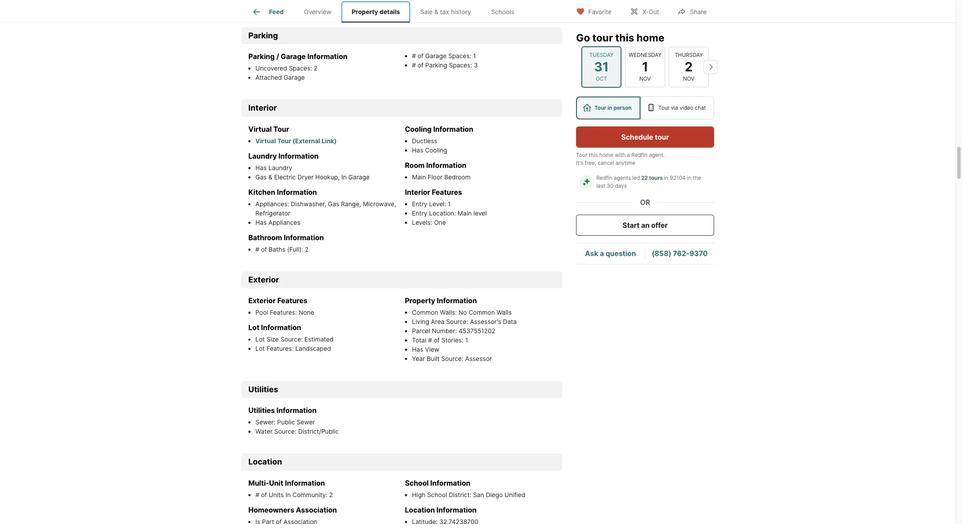 Task type: describe. For each thing, give the bounding box(es) containing it.
san
[[473, 491, 484, 499]]

has inside "property information common walls: no common walls living area source: assessor's data parcel number: 4537551202 total # of stories: 1 has view year built source: assessor"
[[412, 346, 423, 353]]

has down refrigerator
[[255, 219, 267, 226]]

share
[[690, 8, 707, 15]]

features: inside exterior features pool features: none
[[270, 309, 297, 316]]

area
[[431, 318, 444, 326]]

762-
[[673, 249, 690, 258]]

1 inside 'wednesday 1 nov'
[[642, 59, 648, 74]]

exterior features pool features: none
[[248, 296, 314, 316]]

information for laundry information has laundry gas & electric dryer hookup, in garage
[[279, 152, 319, 160]]

start an offer
[[623, 221, 668, 230]]

it's free, cancel anytime
[[576, 160, 636, 166]]

parcel
[[412, 327, 430, 335]]

4537551202
[[459, 327, 496, 335]]

levels:
[[412, 219, 432, 226]]

3
[[474, 61, 478, 69]]

one
[[434, 219, 446, 226]]

source: down no
[[446, 318, 468, 326]]

source: inside the utilities information sewer: public sewer water source: district/public
[[274, 428, 296, 435]]

free,
[[585, 160, 596, 166]]

0 vertical spatial virtual
[[248, 125, 272, 133]]

spaces: down "history"
[[448, 52, 471, 60]]

1 horizontal spatial this
[[615, 32, 634, 44]]

location for location
[[248, 458, 282, 467]]

cooling information ductless has cooling
[[405, 125, 473, 154]]

range,
[[341, 200, 361, 208]]

utilities for utilities information sewer: public sewer water source: district/public
[[248, 406, 275, 415]]

0 vertical spatial lot
[[248, 323, 259, 332]]

year
[[412, 355, 425, 363]]

tuesday
[[589, 52, 614, 58]]

1 vertical spatial home
[[599, 152, 613, 158]]

microwave,
[[363, 200, 396, 208]]

x-
[[643, 8, 649, 15]]

link)
[[322, 137, 337, 145]]

led
[[632, 175, 640, 181]]

2 inside the parking / garage information uncovered spaces: 2 attached garage
[[314, 64, 318, 72]]

(858)
[[652, 249, 672, 258]]

feed
[[269, 8, 284, 16]]

of inside the bathroom information # of baths (full): 2
[[261, 246, 267, 253]]

redfin agents led 22 tours in 92104
[[596, 175, 686, 181]]

go
[[576, 32, 590, 44]]

tour for schedule
[[655, 133, 669, 142]]

features: inside lot information lot size source: estimated lot features: landscaped
[[267, 345, 294, 353]]

main inside interior features entry level: 1 entry location: main level levels: one
[[458, 209, 472, 217]]

31
[[594, 59, 609, 74]]

tour up virtual tour (external link) link
[[273, 125, 289, 133]]

source: down stories:
[[441, 355, 464, 363]]

kitchen
[[248, 188, 275, 197]]

data
[[503, 318, 517, 326]]

sale
[[420, 8, 433, 16]]

2 inside the bathroom information # of baths (full): 2
[[305, 246, 309, 253]]

no
[[459, 309, 467, 316]]

0 horizontal spatial a
[[600, 249, 604, 258]]

property information common walls: no common walls living area source: assessor's data parcel number: 4537551202 total # of stories: 1 has view year built source: assessor
[[405, 296, 517, 363]]

0 vertical spatial laundry
[[248, 152, 277, 160]]

st
[[390, 3, 400, 15]]

nov for 1
[[640, 75, 651, 82]]

ask a question link
[[585, 249, 636, 258]]

spaces: left 3
[[449, 61, 472, 69]]

tour for tour this home with a redfin agent.
[[576, 152, 587, 158]]

garage inside # of garage spaces: 1 # of parking spaces: 3
[[425, 52, 447, 60]]

sewer:
[[255, 419, 275, 426]]

or
[[640, 198, 650, 207]]

interior for interior features entry level: 1 entry location: main level levels: one
[[405, 188, 430, 197]]

pool
[[255, 309, 268, 316]]

information for utilities information sewer: public sewer water source: district/public
[[277, 406, 317, 415]]

favorite button
[[569, 2, 619, 20]]

1 vertical spatial laundry
[[268, 164, 292, 171]]

# inside multi-unit information # of units in community: 2
[[255, 491, 259, 499]]

floor
[[428, 173, 443, 181]]

living
[[412, 318, 429, 326]]

(external
[[293, 137, 320, 145]]

/
[[276, 52, 279, 61]]

3523
[[340, 3, 366, 15]]

in inside "option"
[[608, 105, 612, 111]]

information for room information main floor bedroom
[[426, 161, 466, 170]]

association
[[296, 506, 337, 515]]

laundry information has laundry gas & electric dryer hookup, in garage
[[248, 152, 370, 181]]

assessor
[[465, 355, 492, 363]]

92104
[[670, 175, 686, 181]]

interior features entry level: 1 entry location: main level levels: one
[[405, 188, 487, 226]]

room
[[405, 161, 425, 170]]

total
[[412, 337, 426, 344]]

unified
[[505, 491, 525, 499]]

tour for tour in person
[[595, 105, 606, 111]]

parking for parking / garage information uncovered spaces: 2 attached garage
[[248, 52, 275, 61]]

location for location information
[[405, 506, 435, 515]]

sale & tax history tab
[[410, 1, 481, 23]]

landscaped
[[295, 345, 331, 353]]

next image
[[704, 60, 718, 74]]

dishwasher,
[[291, 200, 326, 208]]

it's
[[576, 160, 583, 166]]

ask
[[585, 249, 598, 258]]

last
[[596, 183, 605, 189]]

days
[[615, 183, 627, 189]]

information for location information
[[437, 506, 477, 515]]

list box containing tour in person
[[576, 97, 714, 120]]

dishwasher, gas range, microwave, refrigerator
[[255, 200, 396, 217]]

overview tab
[[294, 1, 342, 23]]

high
[[412, 491, 426, 499]]

tour this home with a redfin agent.
[[576, 152, 665, 158]]

virtual tour (external link) link
[[255, 137, 337, 145]]

tax
[[440, 8, 449, 16]]

share button
[[670, 2, 714, 20]]

thursday 2 nov
[[675, 52, 703, 82]]

bathroom
[[248, 233, 282, 242]]

22
[[641, 175, 648, 181]]

in inside multi-unit information # of units in community: 2
[[286, 491, 291, 499]]

stories:
[[441, 337, 464, 344]]

agents
[[614, 175, 631, 181]]

9370
[[690, 249, 708, 258]]

start
[[623, 221, 640, 230]]

feed link
[[251, 7, 284, 17]]

assessor's
[[470, 318, 501, 326]]

multi-
[[248, 479, 269, 488]]

exterior for exterior
[[248, 275, 279, 284]]

information for kitchen information
[[277, 188, 317, 197]]

information for property information common walls: no common walls living area source: assessor's data parcel number: 4537551202 total # of stories: 1 has view year built source: assessor
[[437, 296, 477, 305]]

multi-unit information # of units in community: 2
[[248, 479, 333, 499]]

features for interior
[[432, 188, 462, 197]]

dryer
[[298, 173, 314, 181]]

schools
[[491, 8, 514, 16]]

homeowners association
[[248, 506, 337, 515]]

virtual tour virtual tour (external link)
[[248, 125, 337, 145]]

2 entry from the top
[[412, 209, 427, 217]]

spaces: inside the parking / garage information uncovered spaces: 2 attached garage
[[289, 64, 312, 72]]

has inside laundry information has laundry gas & electric dryer hookup, in garage
[[255, 164, 267, 171]]

main inside room information main floor bedroom
[[412, 173, 426, 181]]

30
[[607, 183, 614, 189]]

parking inside # of garage spaces: 1 # of parking spaces: 3
[[425, 61, 447, 69]]

go tour this home
[[576, 32, 665, 44]]

parking for parking
[[248, 31, 278, 40]]

source: inside lot information lot size source: estimated lot features: landscaped
[[281, 336, 303, 343]]

features for exterior
[[277, 296, 308, 305]]

via
[[671, 105, 678, 111]]

in inside laundry information has laundry gas & electric dryer hookup, in garage
[[341, 173, 347, 181]]

1 vertical spatial lot
[[255, 336, 265, 343]]



Task type: locate. For each thing, give the bounding box(es) containing it.
& left 'tax'
[[435, 8, 438, 16]]

level
[[474, 209, 487, 217]]

information inside the utilities information sewer: public sewer water source: district/public
[[277, 406, 317, 415]]

tab list
[[241, 0, 532, 23]]

water
[[255, 428, 273, 435]]

location up multi-
[[248, 458, 282, 467]]

0 horizontal spatial common
[[412, 309, 438, 316]]

1 entry from the top
[[412, 200, 427, 208]]

person
[[614, 105, 632, 111]]

nov inside thursday 2 nov
[[683, 75, 695, 82]]

1 horizontal spatial in
[[664, 175, 669, 181]]

lot
[[248, 323, 259, 332], [255, 336, 265, 343], [255, 345, 265, 353]]

0 vertical spatial &
[[435, 8, 438, 16]]

1 horizontal spatial interior
[[405, 188, 430, 197]]

1 horizontal spatial a
[[627, 152, 630, 158]]

tour up agent.
[[655, 133, 669, 142]]

0 horizontal spatial interior
[[248, 103, 277, 113]]

tour up tuesday
[[592, 32, 613, 44]]

kitchen information
[[248, 188, 317, 197]]

1 inside # of garage spaces: 1 # of parking spaces: 3
[[473, 52, 476, 60]]

1 vertical spatial interior
[[405, 188, 430, 197]]

0 horizontal spatial in
[[608, 105, 612, 111]]

district:
[[449, 491, 471, 499]]

property inside "property information common walls: no common walls living area source: assessor's data parcel number: 4537551202 total # of stories: 1 has view year built source: assessor"
[[405, 296, 435, 305]]

1 horizontal spatial nov
[[683, 75, 695, 82]]

& inside laundry information has laundry gas & electric dryer hookup, in garage
[[268, 173, 272, 181]]

1 utilities from the top
[[248, 385, 278, 394]]

information inside multi-unit information # of units in community: 2
[[285, 479, 325, 488]]

0 vertical spatial this
[[615, 32, 634, 44]]

1 down 4537551202
[[465, 337, 468, 344]]

main left the level
[[458, 209, 472, 217]]

an
[[641, 221, 650, 230]]

# inside "property information common walls: no common walls living area source: assessor's data parcel number: 4537551202 total # of stories: 1 has view year built source: assessor"
[[428, 337, 432, 344]]

2 inside thursday 2 nov
[[685, 59, 693, 74]]

parking / garage information uncovered spaces: 2 attached garage
[[248, 52, 348, 81]]

0 vertical spatial school
[[405, 479, 429, 488]]

agent.
[[649, 152, 665, 158]]

0 horizontal spatial details
[[287, 3, 321, 15]]

(858) 762-9370
[[652, 249, 708, 258]]

1 horizontal spatial location
[[405, 506, 435, 515]]

& left electric
[[268, 173, 272, 181]]

1 vertical spatial virtual
[[255, 137, 276, 145]]

in left the
[[687, 175, 692, 181]]

baths
[[269, 246, 285, 253]]

information inside the bathroom information # of baths (full): 2
[[284, 233, 324, 242]]

exterior up pool
[[248, 296, 276, 305]]

redfin up last
[[596, 175, 612, 181]]

1 vertical spatial utilities
[[248, 406, 275, 415]]

ask a question
[[585, 249, 636, 258]]

& inside tab
[[435, 8, 438, 16]]

nov
[[640, 75, 651, 82], [683, 75, 695, 82]]

in left person
[[608, 105, 612, 111]]

this up free, at the top
[[589, 152, 598, 158]]

source: right size
[[281, 336, 303, 343]]

1 up 3
[[473, 52, 476, 60]]

features: right pool
[[270, 309, 297, 316]]

2 utilities from the top
[[248, 406, 275, 415]]

utilities inside the utilities information sewer: public sewer water source: district/public
[[248, 406, 275, 415]]

1 vertical spatial location
[[405, 506, 435, 515]]

list box
[[576, 97, 714, 120]]

1 horizontal spatial details
[[380, 8, 400, 16]]

1 horizontal spatial common
[[469, 309, 495, 316]]

school up high
[[405, 479, 429, 488]]

school up location information
[[427, 491, 447, 499]]

electric
[[274, 173, 296, 181]]

1 vertical spatial school
[[427, 491, 447, 499]]

exterior inside exterior features pool features: none
[[248, 296, 276, 305]]

details left for
[[287, 3, 321, 15]]

wednesday
[[629, 52, 662, 58]]

2 vertical spatial parking
[[425, 61, 447, 69]]

has inside "cooling information ductless has cooling"
[[412, 146, 423, 154]]

out
[[649, 8, 659, 15]]

0 vertical spatial home
[[637, 32, 665, 44]]

2 vertical spatial lot
[[255, 345, 265, 353]]

interior up level:
[[405, 188, 430, 197]]

question
[[606, 249, 636, 258]]

1 vertical spatial parking
[[248, 52, 275, 61]]

nov down wednesday at top right
[[640, 75, 651, 82]]

has appliances
[[255, 219, 300, 226]]

of inside "property information common walls: no common walls living area source: assessor's data parcel number: 4537551202 total # of stories: 1 has view year built source: assessor"
[[434, 337, 440, 344]]

1 vertical spatial in
[[286, 491, 291, 499]]

1 vertical spatial tour
[[655, 133, 669, 142]]

0 horizontal spatial tour
[[592, 32, 613, 44]]

interior down the attached
[[248, 103, 277, 113]]

details inside tab
[[380, 8, 400, 16]]

1 horizontal spatial home
[[637, 32, 665, 44]]

virtual up virtual tour (external link) link
[[248, 125, 272, 133]]

in inside in the last 30 days
[[687, 175, 692, 181]]

information for lot information lot size source: estimated lot features: landscaped
[[261, 323, 301, 332]]

2 exterior from the top
[[248, 296, 276, 305]]

1 vertical spatial features:
[[267, 345, 294, 353]]

exterior up exterior features pool features: none on the left of page
[[248, 275, 279, 284]]

1 inside interior features entry level: 1 entry location: main level levels: one
[[448, 200, 451, 208]]

district/public
[[298, 428, 339, 435]]

video
[[680, 105, 694, 111]]

information inside school information high school district: san diego unified
[[430, 479, 471, 488]]

1 vertical spatial gas
[[328, 200, 339, 208]]

gas inside dishwasher, gas range, microwave, refrigerator
[[328, 200, 339, 208]]

0 vertical spatial features:
[[270, 309, 297, 316]]

parking inside the parking / garage information uncovered spaces: 2 attached garage
[[248, 52, 275, 61]]

details for property details
[[380, 8, 400, 16]]

uncovered
[[255, 64, 287, 72]]

1 common from the left
[[412, 309, 438, 316]]

entry up levels:
[[412, 209, 427, 217]]

information for bathroom information # of baths (full): 2
[[284, 233, 324, 242]]

main
[[412, 173, 426, 181], [458, 209, 472, 217]]

in right units
[[286, 491, 291, 499]]

1 vertical spatial main
[[458, 209, 472, 217]]

1 vertical spatial features
[[277, 296, 308, 305]]

cooling up ductless
[[405, 125, 432, 133]]

public
[[277, 419, 295, 426]]

features up level:
[[432, 188, 462, 197]]

0 vertical spatial redfin
[[632, 152, 648, 158]]

1
[[473, 52, 476, 60], [642, 59, 648, 74], [448, 200, 451, 208], [465, 337, 468, 344]]

1 horizontal spatial property
[[352, 8, 378, 16]]

1 inside "property information common walls: no common walls living area source: assessor's data parcel number: 4537551202 total # of stories: 1 has view year built source: assessor"
[[465, 337, 468, 344]]

0 vertical spatial a
[[627, 152, 630, 158]]

exterior
[[248, 275, 279, 284], [248, 296, 276, 305]]

0 horizontal spatial nov
[[640, 75, 651, 82]]

this up wednesday at top right
[[615, 32, 634, 44]]

1 vertical spatial a
[[600, 249, 604, 258]]

# inside the bathroom information # of baths (full): 2
[[255, 246, 259, 253]]

information inside room information main floor bedroom
[[426, 161, 466, 170]]

parking up uncovered
[[248, 52, 275, 61]]

offer
[[651, 221, 668, 230]]

has up kitchen on the top
[[255, 164, 267, 171]]

home up 'cancel'
[[599, 152, 613, 158]]

0 vertical spatial main
[[412, 173, 426, 181]]

wednesday 1 nov
[[629, 52, 662, 82]]

0 vertical spatial utilities
[[248, 385, 278, 394]]

2 common from the left
[[469, 309, 495, 316]]

redfin
[[632, 152, 648, 158], [596, 175, 612, 181]]

information
[[307, 52, 348, 61], [433, 125, 473, 133], [279, 152, 319, 160], [426, 161, 466, 170], [277, 188, 317, 197], [284, 233, 324, 242], [437, 296, 477, 305], [261, 323, 301, 332], [277, 406, 317, 415], [285, 479, 325, 488], [430, 479, 471, 488], [437, 506, 477, 515]]

(full):
[[287, 246, 303, 253]]

0 horizontal spatial in
[[286, 491, 291, 499]]

0 vertical spatial in
[[341, 173, 347, 181]]

0 vertical spatial cooling
[[405, 125, 432, 133]]

source:
[[446, 318, 468, 326], [281, 336, 303, 343], [441, 355, 464, 363], [274, 428, 296, 435]]

0 horizontal spatial features
[[277, 296, 308, 305]]

interior inside interior features entry level: 1 entry location: main level levels: one
[[405, 188, 430, 197]]

walls:
[[440, 309, 457, 316]]

home
[[637, 32, 665, 44], [599, 152, 613, 158]]

walls
[[497, 309, 512, 316]]

features: down size
[[267, 345, 294, 353]]

&
[[435, 8, 438, 16], [268, 173, 272, 181]]

virtual left the '(external'
[[255, 137, 276, 145]]

size
[[267, 336, 279, 343]]

1 vertical spatial entry
[[412, 209, 427, 217]]

home up wednesday at top right
[[637, 32, 665, 44]]

information for cooling information ductless has cooling
[[433, 125, 473, 133]]

1 horizontal spatial main
[[458, 209, 472, 217]]

in right "tours"
[[664, 175, 669, 181]]

1 horizontal spatial in
[[341, 173, 347, 181]]

appliances
[[268, 219, 300, 226]]

x-out
[[643, 8, 659, 15]]

1 vertical spatial exterior
[[248, 296, 276, 305]]

property details tab
[[342, 1, 410, 23]]

tour inside "option"
[[595, 105, 606, 111]]

schedule tour
[[621, 133, 669, 142]]

1 horizontal spatial gas
[[328, 200, 339, 208]]

tour for tour via video chat
[[658, 105, 670, 111]]

tour in person option
[[576, 97, 641, 120]]

common
[[412, 309, 438, 316], [469, 309, 495, 316]]

tour left person
[[595, 105, 606, 111]]

cooling
[[405, 125, 432, 133], [425, 146, 447, 154]]

1 vertical spatial this
[[589, 152, 598, 158]]

tour inside option
[[658, 105, 670, 111]]

information inside lot information lot size source: estimated lot features: landscaped
[[261, 323, 301, 332]]

property inside property details tab
[[352, 8, 378, 16]]

tuesday 31 oct
[[589, 52, 614, 82]]

schedule tour button
[[576, 127, 714, 148]]

0 horizontal spatial this
[[589, 152, 598, 158]]

common up living
[[412, 309, 438, 316]]

nov inside 'wednesday 1 nov'
[[640, 75, 651, 82]]

nov down thursday on the top right of page
[[683, 75, 695, 82]]

0 vertical spatial location
[[248, 458, 282, 467]]

attached
[[255, 74, 282, 81]]

0 vertical spatial entry
[[412, 200, 427, 208]]

2 horizontal spatial in
[[687, 175, 692, 181]]

entry left level:
[[412, 200, 427, 208]]

0 horizontal spatial location
[[248, 458, 282, 467]]

hookup,
[[315, 173, 340, 181]]

overview
[[304, 8, 332, 16]]

parking
[[248, 31, 278, 40], [248, 52, 275, 61], [425, 61, 447, 69]]

details left sale at the top left of the page
[[380, 8, 400, 16]]

laundry
[[248, 152, 277, 160], [268, 164, 292, 171]]

2 inside multi-unit information # of units in community: 2
[[329, 491, 333, 499]]

start an offer button
[[576, 215, 714, 236]]

(858) 762-9370 link
[[652, 249, 708, 258]]

gas inside laundry information has laundry gas & electric dryer hookup, in garage
[[255, 173, 267, 181]]

chat
[[695, 105, 706, 111]]

#
[[412, 52, 416, 60], [412, 61, 416, 69], [255, 246, 259, 253], [428, 337, 432, 344], [255, 491, 259, 499]]

features inside interior features entry level: 1 entry location: main level levels: one
[[432, 188, 462, 197]]

1 horizontal spatial features
[[432, 188, 462, 197]]

1 vertical spatial &
[[268, 173, 272, 181]]

details for property details for 3523 nile st
[[287, 3, 321, 15]]

in the last 30 days
[[596, 175, 703, 189]]

0 vertical spatial parking
[[248, 31, 278, 40]]

1 horizontal spatial redfin
[[632, 152, 648, 158]]

0 horizontal spatial redfin
[[596, 175, 612, 181]]

sewer
[[297, 419, 315, 426]]

features inside exterior features pool features: none
[[277, 296, 308, 305]]

tour via video chat
[[658, 105, 706, 111]]

tab list containing feed
[[241, 0, 532, 23]]

school information high school district: san diego unified
[[405, 479, 525, 499]]

with
[[615, 152, 626, 158]]

information inside "cooling information ductless has cooling"
[[433, 125, 473, 133]]

0 horizontal spatial main
[[412, 173, 426, 181]]

information for school information high school district: san diego unified
[[430, 479, 471, 488]]

tour up it's
[[576, 152, 587, 158]]

0 vertical spatial exterior
[[248, 275, 279, 284]]

appliances:
[[255, 200, 291, 208]]

0 horizontal spatial gas
[[255, 173, 267, 181]]

schools tab
[[481, 1, 525, 23]]

tour inside button
[[655, 133, 669, 142]]

property for property details for 3523 nile st
[[241, 3, 285, 15]]

gas left range,
[[328, 200, 339, 208]]

a right with
[[627, 152, 630, 158]]

0 horizontal spatial property
[[241, 3, 285, 15]]

1 nov from the left
[[640, 75, 651, 82]]

0 vertical spatial interior
[[248, 103, 277, 113]]

gas up kitchen on the top
[[255, 173, 267, 181]]

tour left via
[[658, 105, 670, 111]]

property for property details
[[352, 8, 378, 16]]

information inside the parking / garage information uncovered spaces: 2 attached garage
[[307, 52, 348, 61]]

2 horizontal spatial property
[[405, 296, 435, 305]]

has down ductless
[[412, 146, 423, 154]]

bathroom information # of baths (full): 2
[[248, 233, 324, 253]]

garage inside laundry information has laundry gas & electric dryer hookup, in garage
[[348, 173, 370, 181]]

tour left the '(external'
[[277, 137, 291, 145]]

# of garage spaces: 1 # of parking spaces: 3
[[412, 52, 478, 69]]

has
[[412, 146, 423, 154], [255, 164, 267, 171], [255, 219, 267, 226], [412, 346, 423, 353]]

nov for 2
[[683, 75, 695, 82]]

0 vertical spatial tour
[[592, 32, 613, 44]]

exterior for exterior features pool features: none
[[248, 296, 276, 305]]

0 horizontal spatial &
[[268, 173, 272, 181]]

parking left 3
[[425, 61, 447, 69]]

1 horizontal spatial tour
[[655, 133, 669, 142]]

room information main floor bedroom
[[405, 161, 471, 181]]

0 horizontal spatial home
[[599, 152, 613, 158]]

redfin up anytime
[[632, 152, 648, 158]]

entry
[[412, 200, 427, 208], [412, 209, 427, 217]]

tour in person
[[595, 105, 632, 111]]

source: down public
[[274, 428, 296, 435]]

favorite
[[588, 8, 612, 15]]

of
[[418, 52, 424, 60], [418, 61, 424, 69], [261, 246, 267, 253], [434, 337, 440, 344], [261, 491, 267, 499]]

common up the assessor's
[[469, 309, 495, 316]]

number:
[[432, 327, 457, 335]]

2 nov from the left
[[683, 75, 695, 82]]

of inside multi-unit information # of units in community: 2
[[261, 491, 267, 499]]

information inside laundry information has laundry gas & electric dryer hookup, in garage
[[279, 152, 319, 160]]

1 vertical spatial redfin
[[596, 175, 612, 181]]

1 down wednesday at top right
[[642, 59, 648, 74]]

parking down feed link
[[248, 31, 278, 40]]

spaces: right uncovered
[[289, 64, 312, 72]]

tour
[[592, 32, 613, 44], [655, 133, 669, 142]]

none
[[299, 309, 314, 316]]

1 horizontal spatial &
[[435, 8, 438, 16]]

cancel
[[598, 160, 614, 166]]

0 vertical spatial features
[[432, 188, 462, 197]]

utilities for utilities
[[248, 385, 278, 394]]

information inside "property information common walls: no common walls living area source: assessor's data parcel number: 4537551202 total # of stories: 1 has view year built source: assessor"
[[437, 296, 477, 305]]

interior for interior
[[248, 103, 277, 113]]

None button
[[581, 46, 622, 88], [625, 47, 665, 87], [669, 47, 709, 87], [581, 46, 622, 88], [625, 47, 665, 87], [669, 47, 709, 87]]

location down high
[[405, 506, 435, 515]]

1 vertical spatial cooling
[[425, 146, 447, 154]]

features
[[432, 188, 462, 197], [277, 296, 308, 305]]

tour
[[595, 105, 606, 111], [658, 105, 670, 111], [273, 125, 289, 133], [277, 137, 291, 145], [576, 152, 587, 158]]

tour via video chat option
[[641, 97, 714, 120]]

main down room
[[412, 173, 426, 181]]

a right ask
[[600, 249, 604, 258]]

tour for go
[[592, 32, 613, 44]]

this
[[615, 32, 634, 44], [589, 152, 598, 158]]

in right hookup,
[[341, 173, 347, 181]]

has up year
[[412, 346, 423, 353]]

anytime
[[616, 160, 636, 166]]

school
[[405, 479, 429, 488], [427, 491, 447, 499]]

features up none on the left bottom of page
[[277, 296, 308, 305]]

cooling down ductless
[[425, 146, 447, 154]]

0 vertical spatial gas
[[255, 173, 267, 181]]

1 exterior from the top
[[248, 275, 279, 284]]

1 up the location: at top
[[448, 200, 451, 208]]



Task type: vqa. For each thing, say whether or not it's contained in the screenshot.
New Jersey
no



